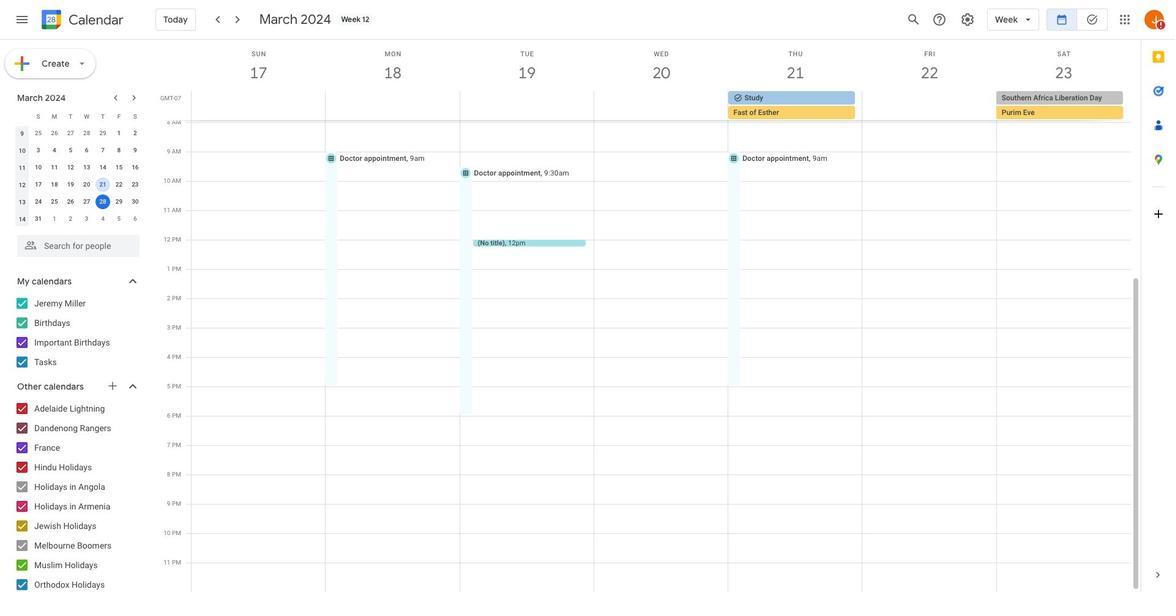 Task type: vqa. For each thing, say whether or not it's contained in the screenshot.
15 within the row group
no



Task type: locate. For each thing, give the bounding box(es) containing it.
column header
[[14, 108, 30, 125]]

25 element
[[47, 195, 62, 209]]

february 25 element
[[31, 126, 46, 141]]

row
[[186, 91, 1141, 121], [14, 108, 143, 125], [14, 125, 143, 142], [14, 142, 143, 159], [14, 159, 143, 176], [14, 176, 143, 193], [14, 193, 143, 211], [14, 211, 143, 228]]

None search field
[[0, 230, 152, 257]]

cell
[[192, 91, 326, 121], [326, 91, 460, 121], [460, 91, 594, 121], [594, 91, 728, 121], [728, 91, 862, 121], [862, 91, 997, 121], [997, 91, 1131, 121], [95, 176, 111, 193], [95, 193, 111, 211]]

19 element
[[63, 178, 78, 192]]

heading
[[66, 13, 124, 27]]

30 element
[[128, 195, 143, 209]]

13 element
[[79, 160, 94, 175]]

april 6 element
[[128, 212, 143, 227]]

february 29 element
[[96, 126, 110, 141]]

april 1 element
[[47, 212, 62, 227]]

tab list
[[1142, 40, 1175, 558]]

21 element
[[96, 178, 110, 192]]

heading inside calendar element
[[66, 13, 124, 27]]

12 element
[[63, 160, 78, 175]]

april 2 element
[[63, 212, 78, 227]]

main drawer image
[[15, 12, 29, 27]]

february 26 element
[[47, 126, 62, 141]]

april 5 element
[[112, 212, 126, 227]]

1 element
[[112, 126, 126, 141]]

row group
[[14, 125, 143, 228]]

23 element
[[128, 178, 143, 192]]

april 4 element
[[96, 212, 110, 227]]

2 element
[[128, 126, 143, 141]]

grid
[[157, 40, 1141, 593]]

february 28 element
[[79, 126, 94, 141]]

17 element
[[31, 178, 46, 192]]

add other calendars image
[[107, 380, 119, 392]]

22 element
[[112, 178, 126, 192]]

15 element
[[112, 160, 126, 175]]



Task type: describe. For each thing, give the bounding box(es) containing it.
april 3 element
[[79, 212, 94, 227]]

3 element
[[31, 143, 46, 158]]

march 2024 grid
[[12, 108, 143, 228]]

29 element
[[112, 195, 126, 209]]

28, today element
[[96, 195, 110, 209]]

4 element
[[47, 143, 62, 158]]

5 element
[[63, 143, 78, 158]]

18 element
[[47, 178, 62, 192]]

16 element
[[128, 160, 143, 175]]

14 element
[[96, 160, 110, 175]]

other calendars list
[[2, 399, 152, 593]]

9 element
[[128, 143, 143, 158]]

27 element
[[79, 195, 94, 209]]

11 element
[[47, 160, 62, 175]]

10 element
[[31, 160, 46, 175]]

row group inside march 2024 grid
[[14, 125, 143, 228]]

24 element
[[31, 195, 46, 209]]

6 element
[[79, 143, 94, 158]]

settings menu image
[[961, 12, 975, 27]]

column header inside march 2024 grid
[[14, 108, 30, 125]]

my calendars list
[[2, 294, 152, 372]]

26 element
[[63, 195, 78, 209]]

february 27 element
[[63, 126, 78, 141]]

31 element
[[31, 212, 46, 227]]

7 element
[[96, 143, 110, 158]]

calendar element
[[39, 7, 124, 34]]

Search for people text field
[[24, 235, 132, 257]]

20 element
[[79, 178, 94, 192]]

8 element
[[112, 143, 126, 158]]



